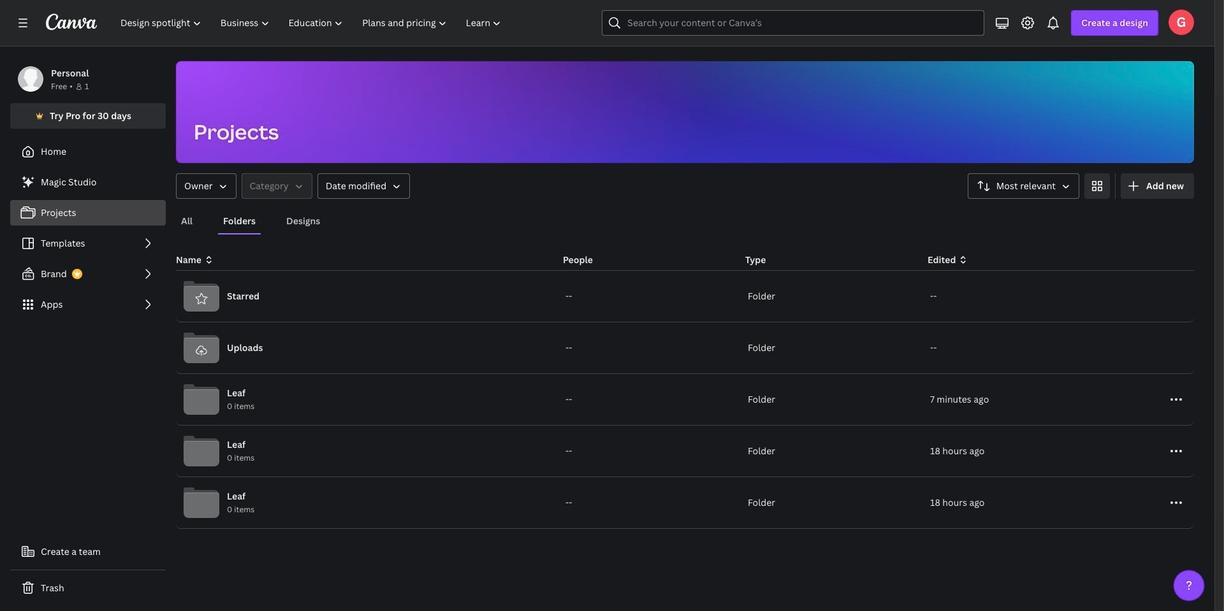 Task type: locate. For each thing, give the bounding box(es) containing it.
Sort by button
[[968, 174, 1080, 199]]

genericname382024 image
[[1169, 10, 1195, 35], [1169, 10, 1195, 35]]

list
[[10, 170, 166, 318]]

Search search field
[[628, 11, 960, 35]]

Owner button
[[176, 174, 236, 199]]

None search field
[[602, 10, 985, 36]]



Task type: vqa. For each thing, say whether or not it's contained in the screenshot.
Magic Write 'button'
no



Task type: describe. For each thing, give the bounding box(es) containing it.
top level navigation element
[[112, 10, 513, 36]]

Category button
[[241, 174, 312, 199]]

Date modified button
[[317, 174, 410, 199]]



